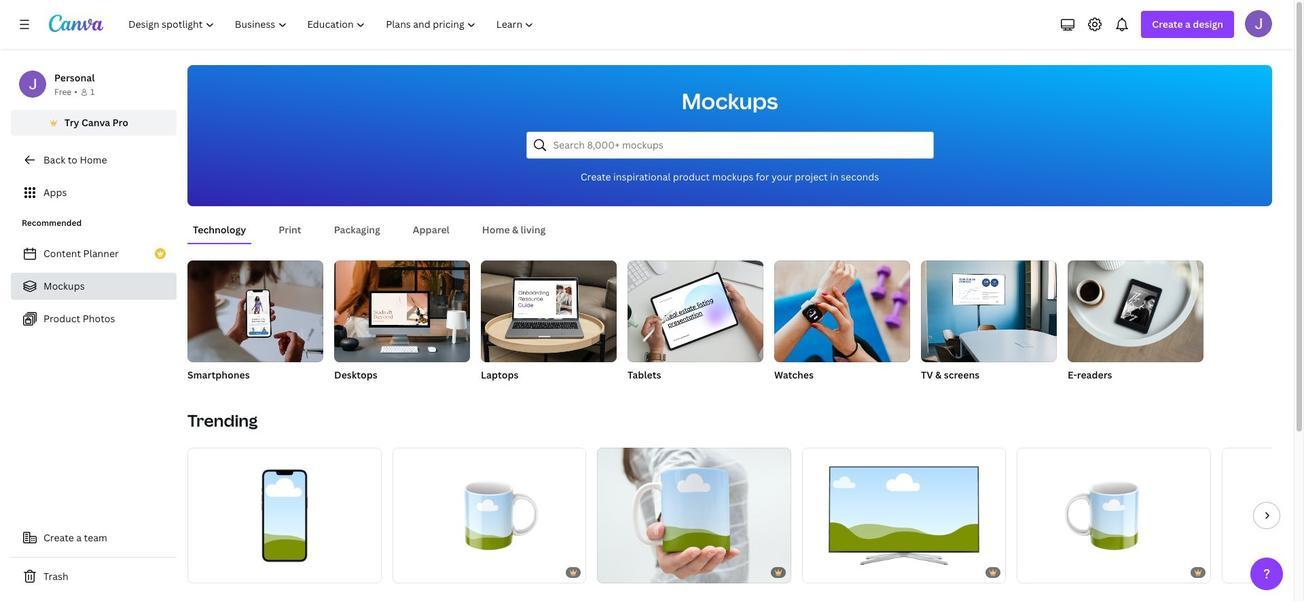 Task type: vqa. For each thing, say whether or not it's contained in the screenshot.
Jacob Simon Image
yes



Task type: locate. For each thing, give the bounding box(es) containing it.
list
[[11, 241, 177, 333]]

jacob simon image
[[1245, 10, 1273, 37]]

top level navigation element
[[120, 11, 546, 38]]

group
[[188, 261, 323, 383], [188, 261, 323, 363], [334, 261, 470, 383], [334, 261, 470, 363], [481, 261, 617, 383], [481, 261, 617, 363], [628, 261, 764, 383], [628, 261, 764, 363], [775, 261, 910, 383], [775, 261, 910, 363], [921, 261, 1057, 383], [1068, 261, 1204, 383], [188, 448, 382, 584], [392, 448, 587, 584], [597, 448, 792, 584], [802, 448, 1006, 584], [1017, 448, 1211, 584]]

Label search field
[[553, 132, 925, 158]]



